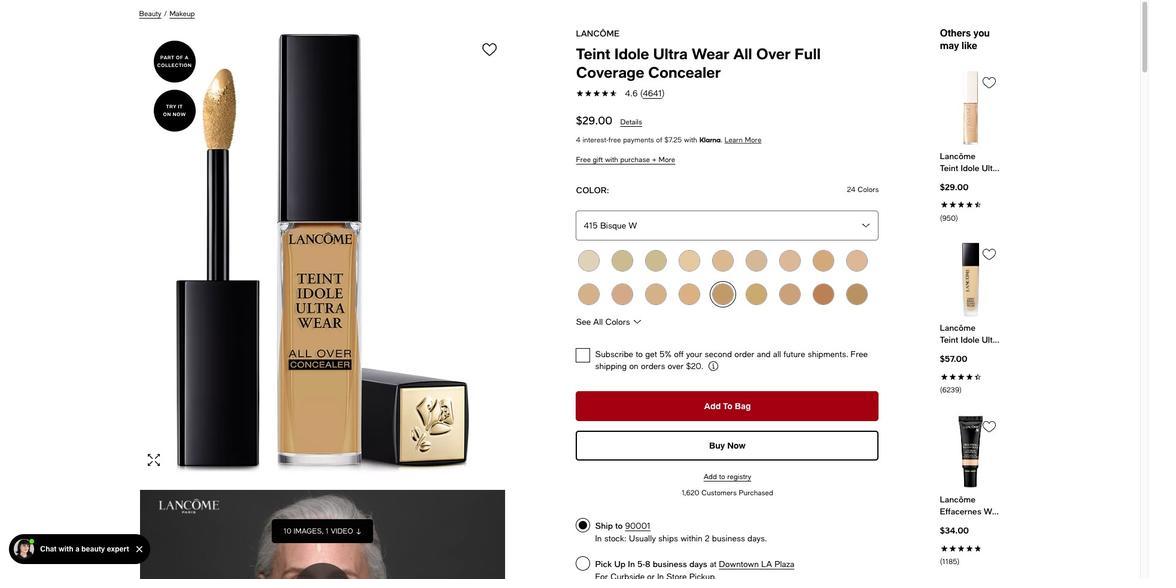 Task type: describe. For each thing, give the bounding box(es) containing it.
color name: 460 Suede W radio
[[811, 281, 837, 308]]

bag
[[735, 401, 751, 411]]

0 vertical spatial free
[[576, 156, 591, 164]]

at
[[710, 560, 717, 569]]

5%
[[660, 350, 672, 359]]

lancôme for $29.00
[[940, 151, 976, 161]]

now
[[173, 111, 186, 117]]

add to registry
[[704, 473, 751, 481]]

chat with a beauty expert
[[40, 545, 129, 554]]

260 bisque n image
[[780, 250, 801, 272]]

pick up                               in 5-8 business days at downtown la plaza
[[595, 559, 795, 569]]

24
[[847, 186, 856, 194]]

payments
[[623, 136, 654, 144]]

add to bag
[[704, 401, 751, 411]]

250 bisque w image
[[746, 250, 768, 272]]

concealer
[[648, 63, 721, 81]]

color name: 415 Bisque W radio
[[710, 281, 737, 308]]

up
[[614, 559, 626, 569]]

orders over
[[641, 362, 684, 371]]

320 bisque w image
[[813, 250, 835, 272]]

free gift with purchase                  + more link
[[576, 156, 675, 164]]

order
[[735, 350, 755, 359]]

and
[[757, 350, 771, 359]]

color:
[[576, 185, 609, 195]]

pick
[[595, 559, 612, 569]]

all
[[773, 350, 781, 359]]

video player region
[[139, 489, 506, 579]]

details link
[[620, 118, 642, 126]]

/
[[164, 10, 167, 18]]

full screen image
[[147, 453, 161, 468]]

lancôme link for $57.00
[[940, 322, 1001, 346]]

shipping
[[595, 362, 627, 371]]

2
[[705, 534, 710, 544]]

)
[[662, 89, 665, 98]]

110 ivoire c image
[[646, 250, 667, 272]]

4.6
[[625, 89, 638, 98]]

color name: 260 Bisque N radio
[[777, 248, 804, 274]]

buy
[[709, 441, 725, 451]]

color name: 420 Bisque N radio
[[744, 281, 770, 308]]

wear
[[692, 45, 729, 62]]

makeup
[[169, 10, 195, 18]]

option group inside teint idole ultra wear all over full coverage concealer group
[[569, 248, 879, 348]]

Subscribe to get 5% off your second order and all future shipments. Free shipping on orders over $20. checkbox
[[576, 348, 591, 363]]

4.6 ( 4641 )
[[625, 89, 665, 98]]

beauty
[[81, 545, 105, 554]]

part of a collection button
[[154, 41, 195, 83]]

color name: 110 Ivoire C radio
[[643, 248, 670, 274]]

to for add
[[719, 473, 725, 481]]

ships
[[659, 534, 678, 544]]

color name: 095 Ivoire W radio
[[610, 248, 636, 274]]

others
[[940, 27, 971, 38]]

klarna
[[699, 136, 721, 144]]

buy now button
[[576, 431, 879, 461]]

try
[[166, 104, 176, 110]]

(950)
[[940, 214, 958, 222]]

ship
[[595, 521, 613, 531]]

effacernes waterproof protective undereye concealer, 0.52oz image
[[940, 415, 1001, 489]]

to
[[723, 401, 733, 411]]

335 bisque c image
[[579, 284, 600, 305]]

with inside button
[[59, 545, 73, 554]]

color name: 335 Bisque C radio
[[576, 281, 602, 308]]

teint
[[576, 45, 610, 62]]

$57.00
[[940, 354, 968, 364]]

add to bag button
[[576, 391, 879, 421]]

learn more button
[[725, 136, 762, 144]]

lancôme link for $29.00
[[940, 150, 1001, 174]]

others you may like
[[940, 27, 990, 51]]

plaza
[[775, 560, 795, 569]]

095 ivoire w image
[[612, 250, 634, 272]]

1,620 customers purchased
[[682, 489, 773, 497]]

like
[[962, 40, 977, 51]]

415 bisque w image
[[713, 284, 734, 305]]

makeup button
[[169, 10, 195, 18]]

+
[[652, 156, 657, 164]]

collection
[[157, 62, 192, 68]]

usually
[[629, 534, 656, 544]]

chat with a beauty expert button
[[14, 535, 129, 564]]

$34.00
[[940, 526, 969, 536]]

shipments.
[[808, 350, 848, 359]]

downtown la plaza button
[[719, 560, 795, 569]]

get
[[645, 350, 657, 359]]

(6239)
[[940, 386, 962, 394]]

(
[[640, 89, 643, 98]]

your
[[686, 350, 702, 359]]

4.7241 out of 5 rating with 1185 reviews image
[[940, 542, 1001, 567]]

coverage
[[576, 63, 644, 81]]

color name: 435 Bisque W radio
[[777, 281, 804, 308]]

color name: 360 Bisque N radio
[[643, 281, 670, 308]]



Task type: locate. For each thing, give the bounding box(es) containing it.
color name: 215 Buff N radio
[[677, 248, 703, 274]]

add to registry button
[[704, 473, 751, 481]]

purchased
[[739, 489, 773, 497]]

may
[[940, 40, 959, 51]]

within
[[681, 534, 703, 544]]

1 horizontal spatial of
[[656, 136, 662, 144]]

350 bisque c image
[[612, 284, 634, 305]]

free
[[576, 156, 591, 164], [851, 350, 868, 359]]

full
[[795, 45, 821, 62]]

360 bisque n image
[[646, 284, 667, 305]]

3 lancôme link from the top
[[940, 494, 1001, 518]]

teint idole ultra wear foundation image
[[940, 243, 1001, 317]]

lancôme for $57.00
[[940, 323, 976, 333]]

color name: 320 Bisque W radio
[[811, 248, 837, 274]]

on
[[163, 111, 171, 117], [629, 362, 639, 371]]

.
[[721, 136, 723, 144]]

a inside the 'part of a collection'
[[185, 54, 189, 60]]

on down try
[[163, 111, 171, 117]]

free inside subscribe to get 5% off your second order and all future shipments. free shipping on orders over $20.
[[851, 350, 868, 359]]

1 vertical spatial free
[[851, 350, 868, 359]]

add inside 'button'
[[704, 401, 721, 411]]

over
[[756, 45, 791, 62]]

chat
[[40, 545, 57, 554]]

0 horizontal spatial of
[[176, 54, 183, 60]]

1 vertical spatial lancôme link
[[940, 322, 1001, 346]]

1 vertical spatial of
[[656, 136, 662, 144]]

beauty button
[[139, 10, 161, 18]]

0 horizontal spatial more
[[659, 156, 675, 164]]

it
[[178, 104, 183, 110]]

buy now
[[709, 441, 746, 451]]

0 horizontal spatial a
[[75, 545, 79, 554]]

la
[[761, 560, 772, 569]]

1 horizontal spatial with
[[605, 156, 618, 164]]

color name: 470 Suede C radio
[[844, 281, 871, 308]]

in down ship
[[595, 534, 602, 544]]

0 horizontal spatial on
[[163, 111, 171, 117]]

1 horizontal spatial to
[[636, 350, 643, 359]]

0 horizontal spatial free
[[576, 156, 591, 164]]

of inside the 'part of a collection'
[[176, 54, 183, 60]]

days.
[[748, 534, 767, 544]]

0 vertical spatial on
[[163, 111, 171, 117]]

days
[[690, 559, 707, 569]]

24 colors
[[847, 186, 879, 194]]

1 vertical spatial $29.00
[[940, 182, 969, 192]]

teint idole ultra wear care & glow serum concealer image
[[940, 71, 1001, 145]]

try it on now
[[163, 104, 186, 117]]

$7.25
[[665, 136, 682, 144]]

all the information about teint idole ultra wear all over full coverage concealer region
[[127, 7, 1013, 579]]

2 horizontal spatial to
[[719, 473, 725, 481]]

expert
[[107, 545, 129, 554]]

lancôme link up 4.5463 out of 5 rating with 950 reviews image
[[940, 150, 1001, 174]]

lancôme
[[576, 28, 620, 38], [940, 151, 976, 161], [940, 323, 976, 333], [940, 495, 976, 505]]

in left 5-
[[628, 559, 635, 569]]

1 horizontal spatial free
[[851, 350, 868, 359]]

0 vertical spatial $29.00
[[576, 114, 613, 127]]

color name: 250 Bisque W radio
[[744, 248, 770, 274]]

0 vertical spatial a
[[185, 54, 189, 60]]

with right "$7.25" on the top right of the page
[[684, 136, 697, 144]]

5-
[[638, 559, 645, 569]]

subscribe
[[595, 350, 633, 359]]

color name: 330 Bisque N radio
[[844, 248, 871, 274]]

0 horizontal spatial to
[[615, 521, 623, 531]]

220 buff c image
[[713, 250, 734, 272]]

off
[[674, 350, 684, 359]]

$29.00 inside carousel "element"
[[940, 182, 969, 192]]

of
[[176, 54, 183, 60], [656, 136, 662, 144]]

2 vertical spatial to
[[615, 521, 623, 531]]

a for with
[[75, 545, 79, 554]]

2 horizontal spatial with
[[684, 136, 697, 144]]

business right 2
[[712, 534, 745, 544]]

$29.00 up 4.5463 out of 5 rating with 950 reviews image
[[940, 182, 969, 192]]

color name: 090 Ivoire N radio
[[576, 248, 602, 274]]

2 vertical spatial lancôme link
[[940, 494, 1001, 518]]

part
[[160, 54, 174, 60]]

lancôme link up '$57.00'
[[940, 322, 1001, 346]]

1 vertical spatial more
[[659, 156, 675, 164]]

$29.00
[[576, 114, 613, 127], [940, 182, 969, 192]]

to
[[636, 350, 643, 359], [719, 473, 725, 481], [615, 521, 623, 531]]

1 horizontal spatial business
[[712, 534, 745, 544]]

1 lancôme link from the top
[[940, 150, 1001, 174]]

90001
[[625, 521, 651, 531]]

add for add to bag
[[704, 401, 721, 411]]

$29.00 up interest-
[[576, 114, 613, 127]]

beauty expert image
[[14, 539, 34, 560]]

1 vertical spatial add
[[704, 473, 717, 481]]

lancôme for $34.00
[[940, 495, 976, 505]]

0 vertical spatial lancôme link
[[940, 150, 1001, 174]]

2 vertical spatial with
[[59, 545, 73, 554]]

435 bisque w image
[[780, 284, 801, 305]]

330 bisque n image
[[847, 250, 868, 272]]

410 bisque w image
[[679, 284, 701, 305]]

registry
[[727, 473, 751, 481]]

4.5463 out of 5 rating with 950 reviews image
[[940, 198, 1001, 223]]

free right shipments.
[[851, 350, 868, 359]]

0 vertical spatial in
[[595, 534, 602, 544]]

business
[[712, 534, 745, 544], [653, 559, 687, 569]]

1 vertical spatial on
[[629, 362, 639, 371]]

color name: 410 Bisque W radio
[[677, 281, 703, 308]]

lancôme up teint
[[576, 28, 620, 38]]

470 suede c image
[[847, 284, 868, 305]]

business right the 8
[[653, 559, 687, 569]]

you
[[974, 27, 990, 38]]

a
[[185, 54, 189, 60], [75, 545, 79, 554]]

420 bisque n image
[[746, 284, 768, 305]]

None radio
[[576, 518, 591, 533], [576, 557, 591, 571], [576, 518, 591, 533], [576, 557, 591, 571]]

gift
[[593, 156, 603, 164]]

a left the beauty
[[75, 545, 79, 554]]

lancôme - teint idole ultra wear all over full coverage concealer image
[[139, 26, 506, 474]]

on inside the try it on now
[[163, 111, 171, 117]]

add
[[704, 401, 721, 411], [704, 473, 717, 481]]

color name: 350 Bisque C radio
[[610, 281, 636, 308]]

4 interest-free payments of $7.25 with klarna . learn more
[[576, 136, 762, 144]]

with
[[684, 136, 697, 144], [605, 156, 618, 164], [59, 545, 73, 554]]

with right gift
[[605, 156, 618, 164]]

1 horizontal spatial more
[[745, 136, 762, 144]]

of up collection
[[176, 54, 183, 60]]

lancôme down teint idole ultra wear care & glow serum concealer image
[[940, 151, 976, 161]]

free gift with purchase                  + more
[[576, 156, 675, 164]]

0 vertical spatial add
[[704, 401, 721, 411]]

2 lancôme link from the top
[[940, 322, 1001, 346]]

lancôme link for $34.00
[[940, 494, 1001, 518]]

1 vertical spatial a
[[75, 545, 79, 554]]

a up collection
[[185, 54, 189, 60]]

on right shipping
[[629, 362, 639, 371]]

colors
[[858, 186, 879, 194]]

idole
[[614, 45, 649, 62]]

090 ivoire n image
[[579, 250, 600, 272]]

0 vertical spatial with
[[684, 136, 697, 144]]

breadcrumbs element
[[139, 7, 1001, 19]]

0 vertical spatial business
[[712, 534, 745, 544]]

4641
[[643, 89, 662, 98]]

to up stock:
[[615, 521, 623, 531]]

beauty / makeup
[[139, 10, 195, 18]]

with right chat in the bottom of the page
[[59, 545, 73, 554]]

4.4786 out of 5 rating with 6239 reviews image
[[940, 370, 1001, 395]]

$20.
[[686, 362, 704, 371]]

(1185)
[[940, 558, 960, 566]]

to for subscribe
[[636, 350, 643, 359]]

0 vertical spatial more
[[745, 136, 762, 144]]

460 suede w image
[[813, 284, 835, 305]]

free
[[609, 136, 621, 144]]

0 horizontal spatial $29.00
[[576, 114, 613, 127]]

ultra
[[653, 45, 688, 62]]

to left get
[[636, 350, 643, 359]]

1 vertical spatial business
[[653, 559, 687, 569]]

more right learn at the right of page
[[745, 136, 762, 144]]

subscribe to get 5% off your second order and all future shipments. free shipping on orders over $20.
[[595, 350, 868, 371]]

more right +
[[659, 156, 675, 164]]

free left gift
[[576, 156, 591, 164]]

0 horizontal spatial business
[[653, 559, 687, 569]]

on inside subscribe to get 5% off your second order and all future shipments. free shipping on orders over $20.
[[629, 362, 639, 371]]

to inside subscribe to get 5% off your second order and all future shipments. free shipping on orders over $20.
[[636, 350, 643, 359]]

beauty
[[139, 10, 161, 18]]

1 horizontal spatial a
[[185, 54, 189, 60]]

add left the to
[[704, 401, 721, 411]]

1 vertical spatial with
[[605, 156, 618, 164]]

option group
[[569, 248, 879, 348]]

1 vertical spatial in
[[628, 559, 635, 569]]

add to list image
[[482, 42, 497, 57]]

90001 button
[[625, 521, 651, 531]]

teint idole ultra wear all over full coverage concealer
[[576, 45, 821, 81]]

1 horizontal spatial $29.00
[[940, 182, 969, 192]]

future
[[784, 350, 806, 359]]

interest-
[[583, 136, 609, 144]]

8
[[645, 559, 650, 569]]

1 horizontal spatial on
[[629, 362, 639, 371]]

a for of
[[185, 54, 189, 60]]

lancôme link up $34.00
[[940, 494, 1001, 518]]

1 vertical spatial to
[[719, 473, 725, 481]]

customers
[[702, 489, 737, 497]]

stock:
[[604, 534, 627, 544]]

color name: 220 Buff C radio
[[710, 248, 737, 274]]

teint idole ultra wear all over full coverage concealer heading
[[576, 44, 879, 81]]

0 vertical spatial to
[[636, 350, 643, 359]]

add for add to registry
[[704, 473, 717, 481]]

4
[[576, 136, 581, 144]]

add up customers
[[704, 473, 717, 481]]

to up customers
[[719, 473, 725, 481]]

1 horizontal spatial in
[[628, 559, 635, 569]]

in
[[595, 534, 602, 544], [628, 559, 635, 569]]

carousel element
[[940, 51, 1001, 579]]

lancôme up $34.00
[[940, 495, 976, 505]]

of left "$7.25" on the top right of the page
[[656, 136, 662, 144]]

1,620
[[682, 489, 700, 497]]

✕
[[136, 544, 143, 554]]

to for ship
[[615, 521, 623, 531]]

lancôme up '$57.00'
[[940, 323, 976, 333]]

215 buff n image
[[679, 250, 701, 272]]

purchase
[[620, 156, 650, 164]]

0 horizontal spatial in
[[595, 534, 602, 544]]

ship to 90001
[[595, 521, 651, 531]]

teint idole ultra wear all over full coverage concealer group
[[132, 26, 1001, 579]]

now
[[727, 441, 746, 451]]

0 horizontal spatial with
[[59, 545, 73, 554]]

in stock: usually ships within 2 business days.
[[595, 534, 767, 544]]

0 vertical spatial of
[[176, 54, 183, 60]]



Task type: vqa. For each thing, say whether or not it's contained in the screenshot.


